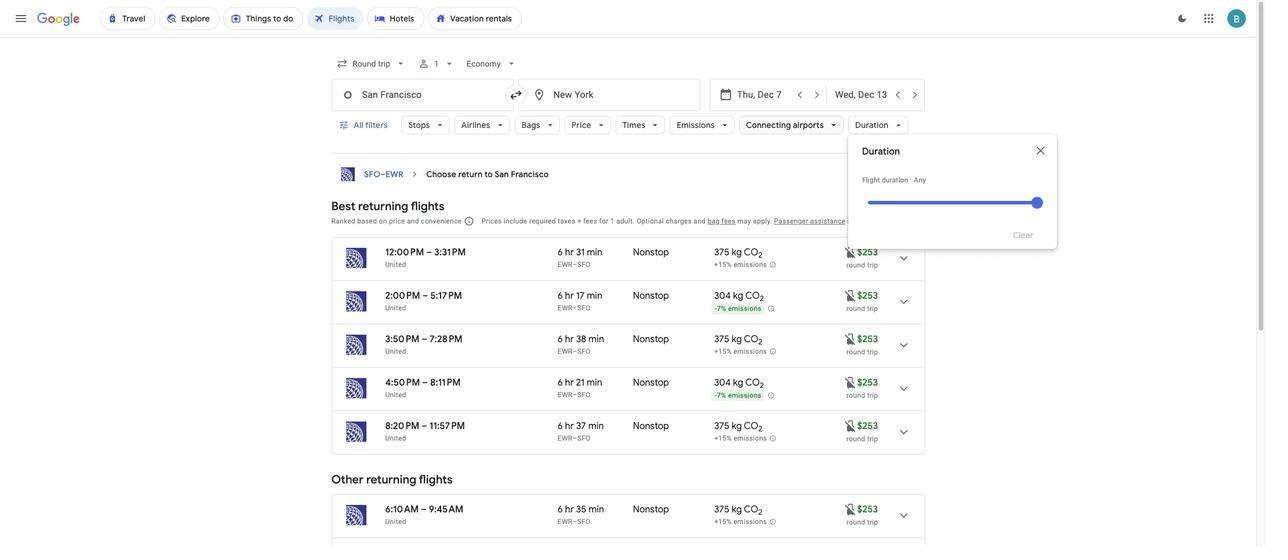 Task type: vqa. For each thing, say whether or not it's contained in the screenshot.


Task type: locate. For each thing, give the bounding box(es) containing it.
6 left 37
[[558, 421, 563, 433]]

min right 31
[[587, 247, 603, 259]]

None search field
[[331, 50, 1057, 249]]

– left arrival time: 3:31 pm. text box
[[426, 247, 432, 259]]

4 +15% emissions from the top
[[714, 519, 767, 527]]

3 375 kg co 2 from the top
[[714, 421, 763, 434]]

prices include required taxes + fees for 1 adult. optional charges and bag fees may apply. passenger assistance
[[482, 217, 846, 226]]

1 +15% emissions from the top
[[714, 261, 767, 269]]

trip left flight details. leaves newark liberty international airport at 4:50 pm on wednesday, december 13 and arrives at san francisco international airport at 8:11 pm on wednesday, december 13. icon
[[867, 392, 878, 400]]

round trip for 6 hr 38 min
[[847, 349, 878, 357]]

375
[[714, 247, 730, 259], [714, 334, 730, 346], [714, 421, 730, 433], [714, 505, 730, 516]]

1 vertical spatial flights
[[419, 473, 453, 488]]

price
[[389, 217, 405, 226]]

1 vertical spatial 7%
[[717, 392, 726, 400]]

connecting airports button
[[739, 111, 844, 139]]

emissions
[[734, 261, 767, 269], [728, 305, 762, 313], [734, 348, 767, 356], [728, 392, 762, 400], [734, 435, 767, 443], [734, 519, 767, 527]]

1 and from the left
[[407, 217, 419, 226]]

returning up 6:10 am text field
[[366, 473, 416, 488]]

1 304 kg co 2 from the top
[[714, 291, 764, 304]]

ewr up best returning flights
[[385, 169, 403, 180]]

0 vertical spatial 304
[[714, 291, 731, 302]]

2 trip from the top
[[867, 305, 878, 313]]

2 375 from the top
[[714, 334, 730, 346]]

min inside 6 hr 21 min ewr – sfo
[[587, 378, 602, 389]]

co for 6 hr 17 min
[[745, 291, 760, 302]]

6 $253 from the top
[[857, 505, 878, 516]]

1 this price for this flight doesn't include overhead bin access. if you need a carry-on bag, use the bags filter to update prices. image from the top
[[843, 289, 857, 303]]

learn more about ranking image
[[464, 216, 475, 227]]

united inside 3:50 pm – 7:28 pm united
[[385, 348, 406, 356]]

flights up arrival time: 9:45 am. text field
[[419, 473, 453, 488]]

2 this price for this flight doesn't include overhead bin access. if you need a carry-on bag, use the bags filter to update prices. image from the top
[[843, 333, 857, 346]]

2 for 6 hr 21 min
[[760, 381, 764, 391]]

304 kg co 2 for 6 hr 17 min
[[714, 291, 764, 304]]

2 253 us dollars text field from the top
[[857, 505, 878, 516]]

1 fees from the left
[[583, 217, 597, 226]]

nonstop flight. element
[[633, 247, 669, 260], [633, 291, 669, 304], [633, 334, 669, 347], [633, 378, 669, 391], [633, 421, 669, 434], [633, 505, 669, 518]]

hr for 31
[[565, 247, 574, 259]]

None field
[[331, 53, 411, 74], [462, 53, 522, 74], [331, 53, 411, 74], [462, 53, 522, 74]]

sfo down 17
[[577, 304, 591, 313]]

ewr inside 6 hr 31 min ewr – sfo
[[558, 261, 573, 269]]

- for 6 hr 21 min
[[715, 392, 717, 400]]

0 vertical spatial 253 us dollars text field
[[857, 378, 878, 389]]

flights up convenience
[[411, 199, 445, 214]]

375 kg co 2 for 6 hr 31 min
[[714, 247, 763, 260]]

4 hr from the top
[[565, 378, 574, 389]]

– inside 6:10 am – 9:45 am united
[[421, 505, 427, 516]]

duration
[[882, 176, 908, 184]]

round down 253 us dollars text box
[[847, 305, 865, 313]]

6 for 6 hr 37 min
[[558, 421, 563, 433]]

round trip for 6 hr 35 min
[[847, 519, 878, 527]]

2 fees from the left
[[722, 217, 736, 226]]

2 - from the top
[[715, 392, 717, 400]]

based
[[357, 217, 377, 226]]

4 round from the top
[[847, 392, 865, 400]]

hr inside 6 hr 31 min ewr – sfo
[[565, 247, 574, 259]]

flights
[[411, 199, 445, 214], [419, 473, 453, 488]]

Departure text field
[[737, 79, 791, 111]]

253 us dollars text field left the flight details. leaves newark liberty international airport at 3:50 pm on wednesday, december 13 and arrives at san francisco international airport at 7:28 pm on wednesday, december 13. icon
[[857, 334, 878, 346]]

1 304 from the top
[[714, 291, 731, 302]]

ewr for 6 hr 17 min
[[558, 304, 573, 313]]

ewr down total duration 6 hr 35 min. element
[[558, 518, 573, 527]]

2 304 kg co 2 from the top
[[714, 378, 764, 391]]

7:28 pm
[[430, 334, 463, 346]]

2 for 6 hr 38 min
[[759, 338, 763, 347]]

$253 left flight details. leaves newark liberty international airport at 12:00 pm on wednesday, december 13 and arrives at san francisco international airport at 3:31 pm on wednesday, december 13. icon
[[857, 247, 878, 259]]

hr left 38
[[565, 334, 574, 346]]

2 united from the top
[[385, 304, 406, 313]]

6 6 from the top
[[558, 505, 563, 516]]

sfo for 6 hr 38 min
[[577, 348, 591, 356]]

– left "5:17 pm"
[[422, 291, 428, 302]]

0 vertical spatial 253 us dollars text field
[[857, 334, 878, 346]]

united for 12:00 pm
[[385, 261, 406, 269]]

17
[[576, 291, 585, 302]]

6 hr from the top
[[565, 505, 574, 516]]

0 vertical spatial -
[[715, 305, 717, 313]]

returning up on
[[358, 199, 408, 214]]

4 round trip from the top
[[847, 392, 878, 400]]

$253 left flight details. leaves newark liberty international airport at 4:50 pm on wednesday, december 13 and arrives at san francisco international airport at 8:11 pm on wednesday, december 13. icon
[[857, 378, 878, 389]]

– down 38
[[573, 348, 577, 356]]

sfo down 37
[[577, 435, 591, 443]]

sfo inside 6 hr 37 min ewr – sfo
[[577, 435, 591, 443]]

+
[[577, 217, 581, 226]]

4 375 from the top
[[714, 505, 730, 516]]

0 vertical spatial this price for this flight doesn't include overhead bin access. if you need a carry-on bag, use the bags filter to update prices. image
[[843, 246, 857, 260]]

$253 for 6 hr 35 min
[[857, 505, 878, 516]]

duration
[[855, 120, 889, 130], [862, 146, 900, 158]]

1 horizontal spatial and
[[694, 217, 706, 226]]

flight details. leaves newark liberty international airport at 8:20 pm on wednesday, december 13 and arrives at san francisco international airport at 11:57 pm on wednesday, december 13. image
[[890, 419, 918, 447]]

None text field
[[518, 79, 700, 111]]

253 us dollars text field for 304
[[857, 378, 878, 389]]

$253 for 6 hr 31 min
[[857, 247, 878, 259]]

– inside the 8:20 pm – 11:57 pm united
[[422, 421, 427, 433]]

trip down $253 text box
[[867, 262, 878, 270]]

3 +15% emissions from the top
[[714, 435, 767, 443]]

main content
[[331, 163, 925, 547]]

–
[[380, 169, 385, 180], [426, 247, 432, 259], [573, 261, 577, 269], [422, 291, 428, 302], [573, 304, 577, 313], [422, 334, 427, 346], [573, 348, 577, 356], [422, 378, 428, 389], [573, 391, 577, 400], [422, 421, 427, 433], [573, 435, 577, 443], [421, 505, 427, 516], [573, 518, 577, 527]]

sfo down 21
[[577, 391, 591, 400]]

sfo down 31
[[577, 261, 591, 269]]

charges
[[666, 217, 692, 226]]

5 $253 from the top
[[857, 421, 878, 433]]

emissions for 6 hr 31 min
[[734, 261, 767, 269]]

emissions for 6 hr 38 min
[[734, 348, 767, 356]]

2 +15% from the top
[[714, 348, 732, 356]]

253 us dollars text field left flight details. leaves newark liberty international airport at 4:50 pm on wednesday, december 13 and arrives at san francisco international airport at 8:11 pm on wednesday, december 13. icon
[[857, 378, 878, 389]]

round trip
[[847, 262, 878, 270], [847, 305, 878, 313], [847, 349, 878, 357], [847, 392, 878, 400], [847, 436, 878, 444], [847, 519, 878, 527]]

6 trip from the top
[[867, 519, 878, 527]]

4 united from the top
[[385, 391, 406, 400]]

3 this price for this flight doesn't include overhead bin access. if you need a carry-on bag, use the bags filter to update prices. image from the top
[[843, 376, 857, 390]]

price button
[[565, 111, 611, 139]]

ewr down total duration 6 hr 31 min. element
[[558, 261, 573, 269]]

4:50 pm – 8:11 pm united
[[385, 378, 461, 400]]

fees right bag
[[722, 217, 736, 226]]

– down 31
[[573, 261, 577, 269]]

stops
[[408, 120, 430, 130]]

253 US dollars text field
[[857, 334, 878, 346], [857, 421, 878, 433]]

5 nonstop from the top
[[633, 421, 669, 433]]

2:00 pm
[[385, 291, 420, 302]]

united for 2:00 pm
[[385, 304, 406, 313]]

flight details. leaves newark liberty international airport at 6:10 am on wednesday, december 13 and arrives at san francisco international airport at 9:45 am on wednesday, december 13. image
[[890, 502, 918, 530]]

375 for 6 hr 37 min
[[714, 421, 730, 433]]

min inside 6 hr 31 min ewr – sfo
[[587, 247, 603, 259]]

united for 8:20 pm
[[385, 435, 406, 443]]

co for 6 hr 35 min
[[744, 505, 759, 516]]

united inside 4:50 pm – 8:11 pm united
[[385, 391, 406, 400]]

1 7% from the top
[[717, 305, 726, 313]]

– inside 2:00 pm – 5:17 pm united
[[422, 291, 428, 302]]

min right 35
[[589, 505, 604, 516]]

united inside 6:10 am – 9:45 am united
[[385, 518, 406, 527]]

hr inside "6 hr 35 min ewr – sfo"
[[565, 505, 574, 516]]

sfo
[[364, 169, 380, 180], [577, 261, 591, 269], [577, 304, 591, 313], [577, 348, 591, 356], [577, 391, 591, 400], [577, 435, 591, 443], [577, 518, 591, 527]]

6 left 21
[[558, 378, 563, 389]]

sfo down 38
[[577, 348, 591, 356]]

1 hr from the top
[[565, 247, 574, 259]]

united down departure time: 3:50 pm. text field
[[385, 348, 406, 356]]

ewr inside "6 hr 17 min ewr – sfo"
[[558, 304, 573, 313]]

kg
[[732, 247, 742, 259], [733, 291, 743, 302], [732, 334, 742, 346], [733, 378, 743, 389], [732, 421, 742, 433], [732, 505, 742, 516]]

3 trip from the top
[[867, 349, 878, 357]]

this price for this flight doesn't include overhead bin access. if you need a carry-on bag, use the bags filter to update prices. image down $253 text box
[[843, 289, 857, 303]]

bags
[[522, 120, 540, 130]]

and
[[407, 217, 419, 226], [694, 217, 706, 226]]

– right 6:10 am text field
[[421, 505, 427, 516]]

4 nonstop from the top
[[633, 378, 669, 389]]

hr for 17
[[565, 291, 574, 302]]

nonstop flight. element for 6 hr 31 min
[[633, 247, 669, 260]]

this price for this flight doesn't include overhead bin access. if you need a carry-on bag, use the bags filter to update prices. image for 6 hr 21 min
[[843, 376, 857, 390]]

1 253 us dollars text field from the top
[[857, 378, 878, 389]]

– inside 6 hr 38 min ewr – sfo
[[573, 348, 577, 356]]

round trip left flight details. leaves newark liberty international airport at 6:10 am on wednesday, december 13 and arrives at san francisco international airport at 9:45 am on wednesday, december 13. image
[[847, 519, 878, 527]]

+15% emissions
[[714, 261, 767, 269], [714, 348, 767, 356], [714, 435, 767, 443], [714, 519, 767, 527]]

1 - from the top
[[715, 305, 717, 313]]

duration down return text field
[[855, 120, 889, 130]]

1 253 us dollars text field from the top
[[857, 334, 878, 346]]

total duration 6 hr 37 min. element
[[558, 421, 633, 434]]

– left the 8:11 pm text field
[[422, 378, 428, 389]]

united down 6:10 am text field
[[385, 518, 406, 527]]

hr left 21
[[565, 378, 574, 389]]

+15%
[[714, 261, 732, 269], [714, 348, 732, 356], [714, 435, 732, 443], [714, 519, 732, 527]]

hr inside "6 hr 17 min ewr – sfo"
[[565, 291, 574, 302]]

1 vertical spatial duration
[[862, 146, 900, 158]]

none search field containing duration
[[331, 50, 1057, 249]]

and right the price
[[407, 217, 419, 226]]

Departure time: 12:00 PM. text field
[[385, 247, 424, 259]]

– down 17
[[573, 304, 577, 313]]

0 horizontal spatial fees
[[583, 217, 597, 226]]

united
[[385, 261, 406, 269], [385, 304, 406, 313], [385, 348, 406, 356], [385, 391, 406, 400], [385, 435, 406, 443], [385, 518, 406, 527]]

min right 17
[[587, 291, 603, 302]]

4 trip from the top
[[867, 392, 878, 400]]

$253 left flight details. leaves newark liberty international airport at 2:00 pm on wednesday, december 13 and arrives at san francisco international airport at 5:17 pm on wednesday, december 13. icon
[[857, 291, 878, 302]]

1 vertical spatial 1
[[610, 217, 615, 226]]

6 united from the top
[[385, 518, 406, 527]]

6 inside 6 hr 21 min ewr – sfo
[[558, 378, 563, 389]]

1 375 kg co 2 from the top
[[714, 247, 763, 260]]

1 round trip from the top
[[847, 262, 878, 270]]

kg for 6 hr 38 min
[[732, 334, 742, 346]]

min for 6 hr 38 min
[[589, 334, 604, 346]]

total duration 6 hr 21 min. element
[[558, 378, 633, 391]]

trip left the flight details. leaves newark liberty international airport at 3:50 pm on wednesday, december 13 and arrives at san francisco international airport at 7:28 pm on wednesday, december 13. icon
[[867, 349, 878, 357]]

ewr down 'total duration 6 hr 38 min.' element
[[558, 348, 573, 356]]

None text field
[[331, 79, 514, 111]]

Return text field
[[835, 79, 889, 111]]

Departure time: 4:50 PM. text field
[[385, 378, 420, 389]]

prices
[[482, 217, 502, 226]]

and left bag
[[694, 217, 706, 226]]

3 375 from the top
[[714, 421, 730, 433]]

round trip down $253 text box
[[847, 262, 878, 270]]

6
[[558, 247, 563, 259], [558, 291, 563, 302], [558, 334, 563, 346], [558, 378, 563, 389], [558, 421, 563, 433], [558, 505, 563, 516]]

fees right +
[[583, 217, 597, 226]]

5 round from the top
[[847, 436, 865, 444]]

1 vertical spatial 253 us dollars text field
[[857, 421, 878, 433]]

1 +15% from the top
[[714, 261, 732, 269]]

4 6 from the top
[[558, 378, 563, 389]]

hr left 35
[[565, 505, 574, 516]]

round left the flight details. leaves newark liberty international airport at 8:20 pm on wednesday, december 13 and arrives at san francisco international airport at 11:57 pm on wednesday, december 13. icon
[[847, 436, 865, 444]]

round left flight details. leaves newark liberty international airport at 4:50 pm on wednesday, december 13 and arrives at san francisco international airport at 8:11 pm on wednesday, december 13. icon
[[847, 392, 865, 400]]

2 $253 from the top
[[857, 291, 878, 302]]

4 +15% from the top
[[714, 519, 732, 527]]

5:17 pm
[[430, 291, 462, 302]]

choose
[[426, 169, 456, 180]]

2 -7% emissions from the top
[[715, 392, 762, 400]]

ewr for 6 hr 37 min
[[558, 435, 573, 443]]

sfo inside 6 hr 31 min ewr – sfo
[[577, 261, 591, 269]]

returning for best
[[358, 199, 408, 214]]

2 6 from the top
[[558, 291, 563, 302]]

ewr inside "6 hr 35 min ewr – sfo"
[[558, 518, 573, 527]]

6 round trip from the top
[[847, 519, 878, 527]]

round for 6 hr 37 min
[[847, 436, 865, 444]]

1 vertical spatial -7% emissions
[[715, 392, 762, 400]]

31
[[576, 247, 585, 259]]

6 for 6 hr 38 min
[[558, 334, 563, 346]]

sfo inside "6 hr 17 min ewr – sfo"
[[577, 304, 591, 313]]

ewr inside 6 hr 38 min ewr – sfo
[[558, 348, 573, 356]]

1 6 from the top
[[558, 247, 563, 259]]

3 united from the top
[[385, 348, 406, 356]]

hr inside 6 hr 37 min ewr – sfo
[[565, 421, 574, 433]]

4 nonstop flight. element from the top
[[633, 378, 669, 391]]

375 for 6 hr 31 min
[[714, 247, 730, 259]]

2 +15% emissions from the top
[[714, 348, 767, 356]]

this price for this flight doesn't include overhead bin access. if you need a carry-on bag, use the bags filter to update prices. image down the assistance
[[843, 246, 857, 260]]

253 us dollars text field left flight details. leaves newark liberty international airport at 6:10 am on wednesday, december 13 and arrives at san francisco international airport at 9:45 am on wednesday, december 13. image
[[857, 505, 878, 516]]

filters
[[365, 120, 387, 130]]

2 nonstop from the top
[[633, 291, 669, 302]]

nonstop for 6 hr 31 min
[[633, 247, 669, 259]]

sfo for 6 hr 31 min
[[577, 261, 591, 269]]

flight details. leaves newark liberty international airport at 3:50 pm on wednesday, december 13 and arrives at san francisco international airport at 7:28 pm on wednesday, december 13. image
[[890, 332, 918, 360]]

1 round from the top
[[847, 262, 865, 270]]

$253 left the flight details. leaves newark liberty international airport at 8:20 pm on wednesday, december 13 and arrives at san francisco international airport at 11:57 pm on wednesday, december 13. icon
[[857, 421, 878, 433]]

Arrival time: 11:57 PM. text field
[[430, 421, 465, 433]]

price
[[572, 120, 591, 130]]

2
[[759, 251, 763, 260], [760, 294, 764, 304], [759, 338, 763, 347], [760, 381, 764, 391], [759, 425, 763, 434], [759, 508, 763, 518]]

2 304 from the top
[[714, 378, 731, 389]]

nonstop
[[633, 247, 669, 259], [633, 291, 669, 302], [633, 334, 669, 346], [633, 378, 669, 389], [633, 421, 669, 433], [633, 505, 669, 516]]

6 inside 6 hr 31 min ewr – sfo
[[558, 247, 563, 259]]

1 vertical spatial 304 kg co 2
[[714, 378, 764, 391]]

6 left 38
[[558, 334, 563, 346]]

-7% emissions for 6 hr 17 min
[[715, 305, 762, 313]]

0 vertical spatial 1
[[434, 59, 439, 68]]

3 $253 from the top
[[857, 334, 878, 346]]

3 round from the top
[[847, 349, 865, 357]]

min inside 6 hr 38 min ewr – sfo
[[589, 334, 604, 346]]

sfo for 6 hr 35 min
[[577, 518, 591, 527]]

duration down duration popup button
[[862, 146, 900, 158]]

kg for 6 hr 35 min
[[732, 505, 742, 516]]

this price for this flight doesn't include overhead bin access. if you need a carry-on bag, use the bags filter to update prices. image
[[843, 289, 857, 303], [843, 333, 857, 346], [843, 376, 857, 390], [843, 503, 857, 517]]

nonstop for 6 hr 38 min
[[633, 334, 669, 346]]

– down 21
[[573, 391, 577, 400]]

Arrival time: 5:17 PM. text field
[[430, 291, 462, 302]]

375 kg co 2 for 6 hr 35 min
[[714, 505, 763, 518]]

round trip left flight details. leaves newark liberty international airport at 4:50 pm on wednesday, december 13 and arrives at san francisco international airport at 8:11 pm on wednesday, december 13. icon
[[847, 392, 878, 400]]

trip left the flight details. leaves newark liberty international airport at 8:20 pm on wednesday, december 13 and arrives at san francisco international airport at 11:57 pm on wednesday, december 13. icon
[[867, 436, 878, 444]]

nonstop flight. element for 6 hr 38 min
[[633, 334, 669, 347]]

nonstop flight. element for 6 hr 17 min
[[633, 291, 669, 304]]

trip down 253 us dollars text box
[[867, 305, 878, 313]]

2 253 us dollars text field from the top
[[857, 421, 878, 433]]

this price for this flight doesn't include overhead bin access. if you need a carry-on bag, use the bags filter to update prices. image left flight details. leaves newark liberty international airport at 6:10 am on wednesday, december 13 and arrives at san francisco international airport at 9:45 am on wednesday, december 13. image
[[843, 503, 857, 517]]

min for 6 hr 17 min
[[587, 291, 603, 302]]

this price for this flight doesn't include overhead bin access. if you need a carry-on bag, use the bags filter to update prices. image
[[843, 246, 857, 260], [843, 420, 857, 433]]

may
[[738, 217, 751, 226]]

6 inside "6 hr 35 min ewr – sfo"
[[558, 505, 563, 516]]

ewr inside 6 hr 21 min ewr – sfo
[[558, 391, 573, 400]]

1 $253 from the top
[[857, 247, 878, 259]]

returning
[[358, 199, 408, 214], [366, 473, 416, 488]]

– down 35
[[573, 518, 577, 527]]

hr inside 6 hr 38 min ewr – sfo
[[565, 334, 574, 346]]

1 vertical spatial -
[[715, 392, 717, 400]]

min right 37
[[588, 421, 604, 433]]

2 for 6 hr 31 min
[[759, 251, 763, 260]]

6 nonstop flight. element from the top
[[633, 505, 669, 518]]

1 vertical spatial returning
[[366, 473, 416, 488]]

1 nonstop from the top
[[633, 247, 669, 259]]

$253 left flight details. leaves newark liberty international airport at 6:10 am on wednesday, december 13 and arrives at san francisco international airport at 9:45 am on wednesday, december 13. image
[[857, 505, 878, 516]]

ewr down "total duration 6 hr 17 min." element
[[558, 304, 573, 313]]

min inside 6 hr 37 min ewr – sfo
[[588, 421, 604, 433]]

hr left 37
[[565, 421, 574, 433]]

$253
[[857, 247, 878, 259], [857, 291, 878, 302], [857, 334, 878, 346], [857, 378, 878, 389], [857, 421, 878, 433], [857, 505, 878, 516]]

0 horizontal spatial and
[[407, 217, 419, 226]]

hr
[[565, 247, 574, 259], [565, 291, 574, 302], [565, 334, 574, 346], [565, 378, 574, 389], [565, 421, 574, 433], [565, 505, 574, 516]]

3 hr from the top
[[565, 334, 574, 346]]

1 vertical spatial this price for this flight doesn't include overhead bin access. if you need a carry-on bag, use the bags filter to update prices. image
[[843, 420, 857, 433]]

253 US dollars text field
[[857, 378, 878, 389], [857, 505, 878, 516]]

1 vertical spatial 253 us dollars text field
[[857, 505, 878, 516]]

hr inside 6 hr 21 min ewr – sfo
[[565, 378, 574, 389]]

round down $253 text box
[[847, 262, 865, 270]]

7%
[[717, 305, 726, 313], [717, 392, 726, 400]]

united down "departure time: 8:20 pm." text field
[[385, 435, 406, 443]]

hr left 31
[[565, 247, 574, 259]]

253 us dollars text field for 6 hr 38 min
[[857, 334, 878, 346]]

min
[[587, 247, 603, 259], [587, 291, 603, 302], [589, 334, 604, 346], [587, 378, 602, 389], [588, 421, 604, 433], [589, 505, 604, 516]]

sfo inside 6 hr 38 min ewr – sfo
[[577, 348, 591, 356]]

6 inside "6 hr 17 min ewr – sfo"
[[558, 291, 563, 302]]

6 inside 6 hr 37 min ewr – sfo
[[558, 421, 563, 433]]

0 vertical spatial -7% emissions
[[715, 305, 762, 313]]

0 vertical spatial flights
[[411, 199, 445, 214]]

– down 37
[[573, 435, 577, 443]]

close dialog image
[[1034, 144, 1048, 158]]

1 -7% emissions from the top
[[715, 305, 762, 313]]

1 nonstop flight. element from the top
[[633, 247, 669, 260]]

6:10 am
[[385, 505, 419, 516]]

round trip left the flight details. leaves newark liberty international airport at 3:50 pm on wednesday, december 13 and arrives at san francisco international airport at 7:28 pm on wednesday, december 13. icon
[[847, 349, 878, 357]]

1 trip from the top
[[867, 262, 878, 270]]

round left the flight details. leaves newark liberty international airport at 3:50 pm on wednesday, december 13 and arrives at san francisco international airport at 7:28 pm on wednesday, december 13. icon
[[847, 349, 865, 357]]

other returning flights
[[331, 473, 453, 488]]

– right 8:20 pm
[[422, 421, 427, 433]]

min inside "6 hr 17 min ewr – sfo"
[[587, 291, 603, 302]]

main menu image
[[14, 12, 28, 26]]

+15% emissions for 6 hr 38 min
[[714, 348, 767, 356]]

united inside 2:00 pm – 5:17 pm united
[[385, 304, 406, 313]]

304 for 6 hr 17 min
[[714, 291, 731, 302]]

ewr down total duration 6 hr 21 min. element
[[558, 391, 573, 400]]

trip left flight details. leaves newark liberty international airport at 6:10 am on wednesday, december 13 and arrives at san francisco international airport at 9:45 am on wednesday, december 13. image
[[867, 519, 878, 527]]

emissions for 6 hr 37 min
[[734, 435, 767, 443]]

304
[[714, 291, 731, 302], [714, 378, 731, 389]]

kg for 6 hr 21 min
[[733, 378, 743, 389]]

1 horizontal spatial fees
[[722, 217, 736, 226]]

253 us dollars text field left the flight details. leaves newark liberty international airport at 8:20 pm on wednesday, december 13 and arrives at san francisco international airport at 11:57 pm on wednesday, december 13. icon
[[857, 421, 878, 433]]

min for 6 hr 35 min
[[589, 505, 604, 516]]

3 +15% from the top
[[714, 435, 732, 443]]

5 6 from the top
[[558, 421, 563, 433]]

round for 6 hr 31 min
[[847, 262, 865, 270]]

2 7% from the top
[[717, 392, 726, 400]]

5 united from the top
[[385, 435, 406, 443]]

2 for 6 hr 37 min
[[759, 425, 763, 434]]

2 this price for this flight doesn't include overhead bin access. if you need a carry-on bag, use the bags filter to update prices. image from the top
[[843, 420, 857, 433]]

Arrival time: 9:45 AM. text field
[[429, 505, 464, 516]]

min inside "6 hr 35 min ewr – sfo"
[[589, 505, 604, 516]]

on
[[379, 217, 387, 226]]

times
[[623, 120, 646, 130]]

ewr down total duration 6 hr 37 min. element
[[558, 435, 573, 443]]

304 kg co 2
[[714, 291, 764, 304], [714, 378, 764, 391]]

hr left 17
[[565, 291, 574, 302]]

3 nonstop from the top
[[633, 334, 669, 346]]

6 nonstop from the top
[[633, 505, 669, 516]]

flight
[[862, 176, 880, 184]]

4:50 pm
[[385, 378, 420, 389]]

253 us dollars text field for 375
[[857, 505, 878, 516]]

2 round trip from the top
[[847, 305, 878, 313]]

round trip down 253 us dollars text box
[[847, 305, 878, 313]]

apply.
[[753, 217, 772, 226]]

– left 7:28 pm
[[422, 334, 427, 346]]

united down '4:50 pm'
[[385, 391, 406, 400]]

0 vertical spatial returning
[[358, 199, 408, 214]]

emissions
[[677, 120, 715, 130]]

flight details. leaves newark liberty international airport at 2:00 pm on wednesday, december 13 and arrives at san francisco international airport at 5:17 pm on wednesday, december 13. image
[[890, 288, 918, 316]]

trip
[[867, 262, 878, 270], [867, 305, 878, 313], [867, 349, 878, 357], [867, 392, 878, 400], [867, 436, 878, 444], [867, 519, 878, 527]]

total duration 6 hr 35 min. element
[[558, 505, 633, 518]]

trip for 6 hr 37 min
[[867, 436, 878, 444]]

– inside 3:50 pm – 7:28 pm united
[[422, 334, 427, 346]]

4 this price for this flight doesn't include overhead bin access. if you need a carry-on bag, use the bags filter to update prices. image from the top
[[843, 503, 857, 517]]

ewr inside 6 hr 37 min ewr – sfo
[[558, 435, 573, 443]]

change appearance image
[[1168, 5, 1196, 32]]

5 nonstop flight. element from the top
[[633, 421, 669, 434]]

3 nonstop flight. element from the top
[[633, 334, 669, 347]]

best
[[331, 199, 356, 214]]

6 left 31
[[558, 247, 563, 259]]

+15% for 6 hr 38 min
[[714, 348, 732, 356]]

35
[[576, 505, 587, 516]]

sfo inside "6 hr 35 min ewr – sfo"
[[577, 518, 591, 527]]

round trip left the flight details. leaves newark liberty international airport at 8:20 pm on wednesday, december 13 and arrives at san francisco international airport at 11:57 pm on wednesday, december 13. icon
[[847, 436, 878, 444]]

5 trip from the top
[[867, 436, 878, 444]]

+15% emissions for 6 hr 37 min
[[714, 435, 767, 443]]

1 375 from the top
[[714, 247, 730, 259]]

united down departure time: 12:00 pm. text box
[[385, 261, 406, 269]]

2 round from the top
[[847, 305, 865, 313]]

united down 2:00 pm text field
[[385, 304, 406, 313]]

2 hr from the top
[[565, 291, 574, 302]]

min right 38
[[589, 334, 604, 346]]

1 this price for this flight doesn't include overhead bin access. if you need a carry-on bag, use the bags filter to update prices. image from the top
[[843, 246, 857, 260]]

united inside the 8:20 pm – 11:57 pm united
[[385, 435, 406, 443]]

·
[[910, 176, 912, 184]]

ewr for 6 hr 31 min
[[558, 261, 573, 269]]

304 kg co 2 for 6 hr 21 min
[[714, 378, 764, 391]]

5 round trip from the top
[[847, 436, 878, 444]]

this price for this flight doesn't include overhead bin access. if you need a carry-on bag, use the bags filter to update prices. image left the flight details. leaves newark liberty international airport at 8:20 pm on wednesday, december 13 and arrives at san francisco international airport at 11:57 pm on wednesday, december 13. icon
[[843, 420, 857, 433]]

ewr
[[385, 169, 403, 180], [558, 261, 573, 269], [558, 304, 573, 313], [558, 348, 573, 356], [558, 391, 573, 400], [558, 435, 573, 443], [558, 518, 573, 527]]

any
[[914, 176, 926, 184]]

4 $253 from the top
[[857, 378, 878, 389]]

-
[[715, 305, 717, 313], [715, 392, 717, 400]]

3 round trip from the top
[[847, 349, 878, 357]]

1 vertical spatial 304
[[714, 378, 731, 389]]

min for 6 hr 37 min
[[588, 421, 604, 433]]

5 hr from the top
[[565, 421, 574, 433]]

3 6 from the top
[[558, 334, 563, 346]]

Departure time: 3:50 PM. text field
[[385, 334, 420, 346]]

Departure time: 6:10 AM. text field
[[385, 505, 419, 516]]

this price for this flight doesn't include overhead bin access. if you need a carry-on bag, use the bags filter to update prices. image down 253 us dollars text box
[[843, 333, 857, 346]]

sfo down 35
[[577, 518, 591, 527]]

trip for 6 hr 17 min
[[867, 305, 878, 313]]

round for 6 hr 21 min
[[847, 392, 865, 400]]

0 vertical spatial duration
[[855, 120, 889, 130]]

6 left 35
[[558, 505, 563, 516]]

0 horizontal spatial 1
[[434, 59, 439, 68]]

$253 for 6 hr 21 min
[[857, 378, 878, 389]]

1 united from the top
[[385, 261, 406, 269]]

leaves newark liberty international airport at 12:00 pm on wednesday, december 13 and arrives at san francisco international airport at 3:31 pm on wednesday, december 13. element
[[385, 247, 466, 259]]

optional
[[637, 217, 664, 226]]

united inside 12:00 pm – 3:31 pm united
[[385, 261, 406, 269]]

2 375 kg co 2 from the top
[[714, 334, 763, 347]]

min right 21
[[587, 378, 602, 389]]

$253 left the flight details. leaves newark liberty international airport at 3:50 pm on wednesday, december 13 and arrives at san francisco international airport at 7:28 pm on wednesday, december 13. icon
[[857, 334, 878, 346]]

round left flight details. leaves newark liberty international airport at 6:10 am on wednesday, december 13 and arrives at san francisco international airport at 9:45 am on wednesday, december 13. image
[[847, 519, 865, 527]]

6 round from the top
[[847, 519, 865, 527]]

4 375 kg co 2 from the top
[[714, 505, 763, 518]]

this price for this flight doesn't include overhead bin access. if you need a carry-on bag, use the bags filter to update prices. image left flight details. leaves newark liberty international airport at 4:50 pm on wednesday, december 13 and arrives at san francisco international airport at 8:11 pm on wednesday, december 13. icon
[[843, 376, 857, 390]]

hr for 35
[[565, 505, 574, 516]]

0 vertical spatial 7%
[[717, 305, 726, 313]]

6 left 17
[[558, 291, 563, 302]]

-7% emissions
[[715, 305, 762, 313], [715, 392, 762, 400]]

0 vertical spatial 304 kg co 2
[[714, 291, 764, 304]]

6 inside 6 hr 38 min ewr – sfo
[[558, 334, 563, 346]]

sfo inside 6 hr 21 min ewr – sfo
[[577, 391, 591, 400]]

ranked
[[331, 217, 355, 226]]

all
[[353, 120, 363, 130]]

2 nonstop flight. element from the top
[[633, 291, 669, 304]]



Task type: describe. For each thing, give the bounding box(es) containing it.
253 US dollars text field
[[857, 247, 878, 259]]

connecting
[[746, 120, 791, 130]]

+15% for 6 hr 31 min
[[714, 261, 732, 269]]

assistance
[[810, 217, 846, 226]]

7% for 6 hr 17 min
[[717, 305, 726, 313]]

total duration 6 hr 31 min. element
[[558, 247, 633, 260]]

3:31 pm
[[434, 247, 466, 259]]

flights for other returning flights
[[419, 473, 453, 488]]

united for 6:10 am
[[385, 518, 406, 527]]

flight details. leaves newark liberty international airport at 4:50 pm on wednesday, december 13 and arrives at san francisco international airport at 8:11 pm on wednesday, december 13. image
[[890, 375, 918, 403]]

airlines
[[461, 120, 490, 130]]

round trip for 6 hr 17 min
[[847, 305, 878, 313]]

3:50 pm – 7:28 pm united
[[385, 334, 463, 356]]

total duration 6 hr 17 min. element
[[558, 291, 633, 304]]

times button
[[616, 111, 665, 139]]

sfo – ewr
[[364, 169, 403, 180]]

for
[[599, 217, 609, 226]]

united for 4:50 pm
[[385, 391, 406, 400]]

Arrival time: 8:11 PM. text field
[[430, 378, 461, 389]]

round trip for 6 hr 31 min
[[847, 262, 878, 270]]

6 for 6 hr 35 min
[[558, 505, 563, 516]]

-7% emissions for 6 hr 21 min
[[715, 392, 762, 400]]

best returning flights
[[331, 199, 445, 214]]

– inside 6 hr 37 min ewr – sfo
[[573, 435, 577, 443]]

sfo for 6 hr 17 min
[[577, 304, 591, 313]]

flight duration · any
[[862, 176, 926, 184]]

3:50 pm
[[385, 334, 420, 346]]

leaves newark liberty international airport at 4:50 pm on wednesday, december 13 and arrives at san francisco international airport at 8:11 pm on wednesday, december 13. element
[[385, 378, 461, 389]]

ranked based on price and convenience
[[331, 217, 462, 226]]

Departure time: 8:20 PM. text field
[[385, 421, 419, 433]]

$253 for 6 hr 17 min
[[857, 291, 878, 302]]

bag
[[708, 217, 720, 226]]

bags button
[[515, 111, 560, 139]]

2 for 6 hr 35 min
[[759, 508, 763, 518]]

connecting airports
[[746, 120, 824, 130]]

passenger assistance button
[[774, 217, 846, 226]]

min for 6 hr 31 min
[[587, 247, 603, 259]]

to
[[485, 169, 493, 180]]

bag fees button
[[708, 217, 736, 226]]

2 for 6 hr 17 min
[[760, 294, 764, 304]]

– inside 6 hr 31 min ewr – sfo
[[573, 261, 577, 269]]

convenience
[[421, 217, 462, 226]]

passenger
[[774, 217, 809, 226]]

375 for 6 hr 35 min
[[714, 505, 730, 516]]

+15% for 6 hr 37 min
[[714, 435, 732, 443]]

hr for 37
[[565, 421, 574, 433]]

1 horizontal spatial 1
[[610, 217, 615, 226]]

round trip for 6 hr 21 min
[[847, 392, 878, 400]]

Departure time: 2:00 PM. text field
[[385, 291, 420, 302]]

trip for 6 hr 35 min
[[867, 519, 878, 527]]

kg for 6 hr 17 min
[[733, 291, 743, 302]]

9:45 am
[[429, 505, 464, 516]]

other
[[331, 473, 364, 488]]

all filters button
[[331, 111, 397, 139]]

nonstop flight. element for 6 hr 37 min
[[633, 421, 669, 434]]

co for 6 hr 31 min
[[744, 247, 759, 259]]

trip for 6 hr 21 min
[[867, 392, 878, 400]]

1 inside popup button
[[434, 59, 439, 68]]

6:10 am – 9:45 am united
[[385, 505, 464, 527]]

$253 for 6 hr 37 min
[[857, 421, 878, 433]]

return
[[458, 169, 483, 180]]

– inside "6 hr 17 min ewr – sfo"
[[573, 304, 577, 313]]

this price for this flight doesn't include overhead bin access. if you need a carry-on bag, use the bags filter to update prices. image for 6 hr 31 min
[[843, 246, 857, 260]]

loading results progress bar
[[0, 37, 1257, 39]]

253 US dollars text field
[[857, 291, 878, 302]]

duration inside popup button
[[855, 120, 889, 130]]

6 hr 31 min ewr – sfo
[[558, 247, 603, 269]]

co for 6 hr 37 min
[[744, 421, 759, 433]]

Arrival time: 3:31 PM. text field
[[434, 247, 466, 259]]

main content containing best returning flights
[[331, 163, 925, 547]]

+15% emissions for 6 hr 31 min
[[714, 261, 767, 269]]

nonstop flight. element for 6 hr 35 min
[[633, 505, 669, 518]]

253 us dollars text field for 6 hr 37 min
[[857, 421, 878, 433]]

6 hr 37 min ewr – sfo
[[558, 421, 604, 443]]

7% for 6 hr 21 min
[[717, 392, 726, 400]]

san
[[495, 169, 509, 180]]

6 for 6 hr 31 min
[[558, 247, 563, 259]]

nonstop flight. element for 6 hr 21 min
[[633, 378, 669, 391]]

round trip for 6 hr 37 min
[[847, 436, 878, 444]]

round for 6 hr 38 min
[[847, 349, 865, 357]]

12:00 pm – 3:31 pm united
[[385, 247, 466, 269]]

304 for 6 hr 21 min
[[714, 378, 731, 389]]

leaves newark liberty international airport at 6:10 am on wednesday, december 13 and arrives at san francisco international airport at 9:45 am on wednesday, december 13. element
[[385, 505, 464, 516]]

- for 6 hr 17 min
[[715, 305, 717, 313]]

nonstop for 6 hr 35 min
[[633, 505, 669, 516]]

airlines button
[[454, 111, 510, 139]]

6 hr 21 min ewr – sfo
[[558, 378, 602, 400]]

ewr for 6 hr 21 min
[[558, 391, 573, 400]]

co for 6 hr 21 min
[[745, 378, 760, 389]]

– inside "6 hr 35 min ewr – sfo"
[[573, 518, 577, 527]]

duration button
[[848, 111, 908, 139]]

375 kg co 2 for 6 hr 38 min
[[714, 334, 763, 347]]

6 for 6 hr 17 min
[[558, 291, 563, 302]]

taxes
[[558, 217, 575, 226]]

stops button
[[401, 111, 450, 139]]

2:00 pm – 5:17 pm united
[[385, 291, 462, 313]]

375 kg co 2 for 6 hr 37 min
[[714, 421, 763, 434]]

– inside 4:50 pm – 8:11 pm united
[[422, 378, 428, 389]]

airports
[[793, 120, 824, 130]]

– inside 6 hr 21 min ewr – sfo
[[573, 391, 577, 400]]

all filters
[[353, 120, 387, 130]]

sfo for 6 hr 21 min
[[577, 391, 591, 400]]

– up best returning flights
[[380, 169, 385, 180]]

11:57 pm
[[430, 421, 465, 433]]

2 and from the left
[[694, 217, 706, 226]]

375 for 6 hr 38 min
[[714, 334, 730, 346]]

emissions for 6 hr 35 min
[[734, 519, 767, 527]]

leaves newark liberty international airport at 8:20 pm on wednesday, december 13 and arrives at san francisco international airport at 11:57 pm on wednesday, december 13. element
[[385, 421, 465, 433]]

adult.
[[616, 217, 635, 226]]

kg for 6 hr 37 min
[[732, 421, 742, 433]]

hr for 21
[[565, 378, 574, 389]]

leaves newark liberty international airport at 2:00 pm on wednesday, december 13 and arrives at san francisco international airport at 5:17 pm on wednesday, december 13. element
[[385, 291, 462, 302]]

+15% for 6 hr 35 min
[[714, 519, 732, 527]]

this price for this flight doesn't include overhead bin access. if you need a carry-on bag, use the bags filter to update prices. image for 6 hr 17 min
[[843, 289, 857, 303]]

8:20 pm
[[385, 421, 419, 433]]

12:00 pm
[[385, 247, 424, 259]]

Arrival time: 7:28 PM. text field
[[430, 334, 463, 346]]

1 button
[[413, 50, 460, 78]]

38
[[576, 334, 586, 346]]

min for 6 hr 21 min
[[587, 378, 602, 389]]

include
[[504, 217, 527, 226]]

ewr for 6 hr 35 min
[[558, 518, 573, 527]]

6 hr 38 min ewr – sfo
[[558, 334, 604, 356]]

leaves newark liberty international airport at 3:50 pm on wednesday, december 13 and arrives at san francisco international airport at 7:28 pm on wednesday, december 13. element
[[385, 334, 463, 346]]

trip for 6 hr 38 min
[[867, 349, 878, 357]]

united for 3:50 pm
[[385, 348, 406, 356]]

6 hr 35 min ewr – sfo
[[558, 505, 604, 527]]

swap origin and destination. image
[[509, 88, 523, 102]]

37
[[576, 421, 586, 433]]

flights for best returning flights
[[411, 199, 445, 214]]

francisco
[[511, 169, 549, 180]]

8:11 pm
[[430, 378, 461, 389]]

returning for other
[[366, 473, 416, 488]]

nonstop for 6 hr 21 min
[[633, 378, 669, 389]]

sfo up best returning flights
[[364, 169, 380, 180]]

choose return to san francisco
[[426, 169, 549, 180]]

6 for 6 hr 21 min
[[558, 378, 563, 389]]

+15% emissions for 6 hr 35 min
[[714, 519, 767, 527]]

trip for 6 hr 31 min
[[867, 262, 878, 270]]

required
[[529, 217, 556, 226]]

6 hr 17 min ewr – sfo
[[558, 291, 603, 313]]

emissions button
[[670, 111, 735, 139]]

this price for this flight doesn't include overhead bin access. if you need a carry-on bag, use the bags filter to update prices. image for 6 hr 37 min
[[843, 420, 857, 433]]

21
[[576, 378, 585, 389]]

– inside 12:00 pm – 3:31 pm united
[[426, 247, 432, 259]]

ewr for 6 hr 38 min
[[558, 348, 573, 356]]

total duration 6 hr 38 min. element
[[558, 334, 633, 347]]

this price for this flight doesn't include overhead bin access. if you need a carry-on bag, use the bags filter to update prices. image for 6 hr 38 min
[[843, 333, 857, 346]]

flight details. leaves newark liberty international airport at 12:00 pm on wednesday, december 13 and arrives at san francisco international airport at 3:31 pm on wednesday, december 13. image
[[890, 245, 918, 273]]

8:20 pm – 11:57 pm united
[[385, 421, 465, 443]]



